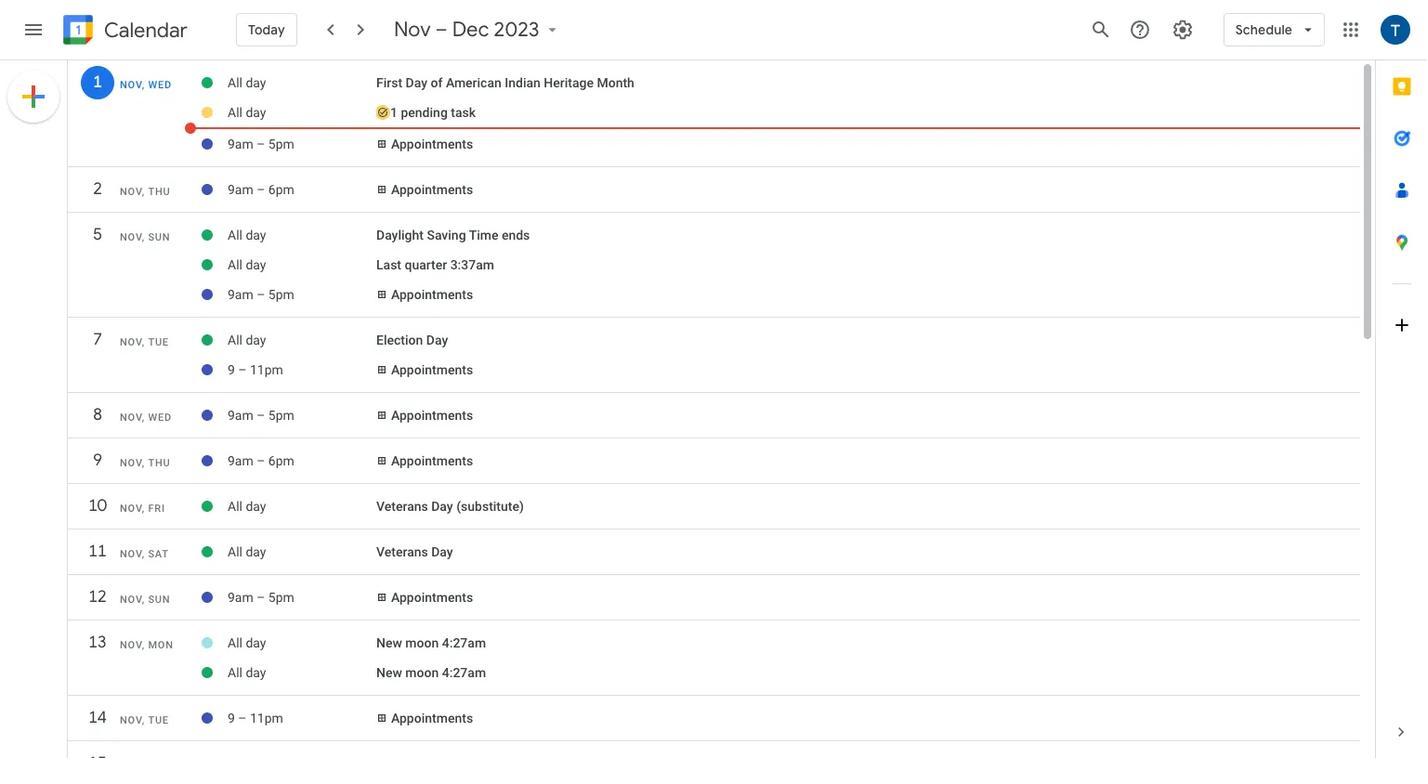 Task type: describe. For each thing, give the bounding box(es) containing it.
9 row
[[68, 444, 1361, 487]]

10 link
[[81, 490, 114, 523]]

9 all from the top
[[228, 665, 243, 680]]

new for new moon 4:27am button inside 13 row
[[376, 636, 402, 651]]

2 link
[[81, 173, 114, 206]]

appointments cell for 2 row in the top of the page
[[376, 175, 1351, 204]]

appointments for appointments button in 14 row
[[391, 711, 473, 726]]

nov – dec 2023
[[394, 17, 539, 43]]

heritage
[[544, 75, 594, 90]]

4 all day cell from the top
[[228, 250, 376, 280]]

5pm for appointments button within 12 row
[[268, 590, 294, 605]]

9am – 6pm cell for 9
[[228, 446, 376, 476]]

new moon 4:27am for 1st all day cell from the bottom of the page
[[376, 665, 486, 680]]

, for 7
[[142, 336, 145, 349]]

new moon 4:27am button for 1st all day cell from the bottom of the page
[[376, 665, 486, 680]]

8
[[92, 404, 101, 426]]

moon for new moon 4:27am button inside 13 row
[[406, 636, 439, 651]]

1 appointments button from the top
[[391, 137, 473, 151]]

all day cell for 5
[[228, 220, 376, 250]]

9am – 6pm cell for 2
[[228, 175, 376, 204]]

11pm for appointments button related to 7 row group
[[250, 362, 283, 377]]

9 for 14 row
[[228, 711, 235, 726]]

1 pending task
[[390, 105, 476, 120]]

– for appointments button in the 2 row
[[257, 182, 265, 197]]

appointments button for 2 row in the top of the page
[[391, 182, 473, 197]]

, for 8
[[142, 412, 145, 424]]

appointments cell inside "5" row group
[[376, 280, 1351, 309]]

11 link
[[81, 535, 114, 569]]

11pm for appointments button in 14 row
[[250, 711, 283, 726]]

appointments for appointments button related to 7 row group
[[391, 362, 473, 377]]

– for appointments button within 12 row
[[257, 590, 265, 605]]

appointments button for 12 row
[[391, 590, 473, 605]]

4:27am for all day cell in 13 row
[[442, 636, 486, 651]]

schedule
[[1236, 21, 1293, 38]]

all for 7
[[228, 333, 243, 348]]

all day for 11
[[228, 545, 266, 559]]

first day of american indian heritage month button
[[376, 75, 635, 90]]

nov , fri
[[120, 503, 165, 515]]

month
[[597, 75, 635, 90]]

settings menu image
[[1172, 19, 1194, 41]]

last
[[376, 257, 402, 272]]

veterans day (substitute) button
[[376, 499, 524, 514]]

, for 11
[[142, 548, 145, 560]]

4 all from the top
[[228, 257, 243, 272]]

appointments for appointments button inside 8 row
[[391, 408, 473, 423]]

all day for 1
[[228, 75, 266, 90]]

all for 13
[[228, 636, 243, 651]]

appointments cell for 7 row group
[[376, 355, 1351, 385]]

5
[[92, 224, 101, 245]]

day for 1
[[406, 75, 428, 90]]

, for 12
[[142, 594, 145, 606]]

3:37am
[[450, 257, 494, 272]]

sat
[[148, 548, 169, 560]]

9am for 2
[[228, 182, 253, 197]]

election day
[[376, 333, 448, 348]]

– for appointments button inside 9 row
[[257, 454, 265, 468]]

appointments for first appointments button
[[391, 137, 473, 151]]

5pm for appointments button inside 8 row
[[268, 408, 294, 423]]

nov for 10
[[120, 503, 142, 515]]

9 link
[[81, 444, 114, 478]]

ends
[[502, 228, 530, 243]]

appointments button for 9 row
[[391, 454, 473, 468]]

– for appointments button inside 8 row
[[257, 408, 265, 423]]

9 – 11pm for appointments button related to 7 row group
[[228, 362, 283, 377]]

nov , tue for 14
[[120, 715, 169, 727]]

calendar heading
[[100, 17, 188, 43]]

2 row
[[68, 173, 1361, 216]]

grid containing 1
[[68, 60, 1361, 758]]

3 appointments button from the top
[[391, 287, 473, 302]]

nov , tue for 7
[[120, 336, 169, 349]]

all day for 10
[[228, 499, 266, 514]]

9 – 11pm cell for appointments cell within 14 row
[[228, 704, 376, 733]]

sun for 5
[[148, 231, 170, 243]]

10
[[88, 495, 106, 517]]

appointments cell for 8 row
[[376, 401, 1351, 430]]

9 all day from the top
[[228, 665, 266, 680]]

mon
[[148, 639, 174, 651]]

tue for 7
[[148, 336, 169, 349]]

1 for 1
[[92, 72, 101, 93]]

tue for 14
[[148, 715, 169, 727]]

2
[[92, 178, 101, 200]]

, for 5
[[142, 231, 145, 243]]

new for 1st all day cell from the bottom of the page's new moon 4:27am button
[[376, 665, 402, 680]]

daylight saving time ends
[[376, 228, 530, 243]]

dec
[[452, 17, 489, 43]]

9am inside "5" row group
[[228, 287, 253, 302]]

8 link
[[81, 399, 114, 432]]

5 row
[[68, 218, 1361, 261]]

11
[[88, 541, 106, 562]]

of
[[431, 75, 443, 90]]

nov for 12
[[120, 594, 142, 606]]

5 link
[[81, 218, 114, 252]]

9 inside row
[[92, 450, 101, 471]]

12 link
[[81, 581, 114, 614]]

nov – dec 2023 button
[[386, 17, 569, 43]]

– for first appointments button
[[257, 137, 265, 151]]

appointments cell inside 1 row group
[[376, 129, 1351, 159]]

day for 13
[[246, 636, 266, 651]]

calendar
[[104, 17, 188, 43]]

5 row group
[[68, 218, 1361, 318]]

4:27am for 1st all day cell from the bottom of the page
[[442, 665, 486, 680]]

4 day from the top
[[246, 257, 266, 272]]

pending
[[401, 105, 448, 120]]

14 row
[[68, 702, 1361, 744]]

nov for 2
[[120, 186, 142, 198]]

nov for 8
[[120, 412, 142, 424]]

9am – 5pm cell for appointments cell inside 12 row
[[228, 583, 376, 612]]

8 row
[[68, 399, 1361, 441]]

appointments for appointments button within 12 row
[[391, 590, 473, 605]]

(substitute)
[[456, 499, 524, 514]]

2 all from the top
[[228, 105, 243, 120]]

11 row
[[68, 535, 1361, 578]]

nov for 11
[[120, 548, 142, 560]]

, for 13
[[142, 639, 145, 651]]

saving
[[427, 228, 466, 243]]

– for appointments button in 14 row
[[238, 711, 247, 726]]

9am for 12
[[228, 590, 253, 605]]

veterans day (substitute)
[[376, 499, 524, 514]]

day for 1
[[246, 75, 266, 90]]

9am for 8
[[228, 408, 253, 423]]

today button
[[236, 7, 297, 52]]

nov for 1
[[120, 79, 142, 91]]

day for 11
[[246, 545, 266, 559]]

9 day from the top
[[246, 665, 266, 680]]



Task type: vqa. For each thing, say whether or not it's contained in the screenshot.
Birthdays tree item
no



Task type: locate. For each thing, give the bounding box(es) containing it.
nov , thu
[[120, 186, 171, 198], [120, 457, 171, 469]]

1 vertical spatial 4:27am
[[442, 665, 486, 680]]

0 vertical spatial moon
[[406, 636, 439, 651]]

0 vertical spatial 6pm
[[268, 182, 294, 197]]

sun down sat
[[148, 594, 170, 606]]

2 vertical spatial 9
[[228, 711, 235, 726]]

, right 1 "link"
[[142, 79, 145, 91]]

2 tue from the top
[[148, 715, 169, 727]]

nov inside 14 row
[[120, 715, 142, 727]]

1 9 – 11pm from the top
[[228, 362, 283, 377]]

all
[[228, 75, 243, 90], [228, 105, 243, 120], [228, 228, 243, 243], [228, 257, 243, 272], [228, 333, 243, 348], [228, 499, 243, 514], [228, 545, 243, 559], [228, 636, 243, 651], [228, 665, 243, 680]]

2 all day cell from the top
[[228, 98, 376, 127]]

3 day from the top
[[246, 228, 266, 243]]

1 pending task cell
[[375, 98, 1351, 127]]

9am – 6pm
[[228, 182, 294, 197], [228, 454, 294, 468]]

appointments cell inside 12 row
[[376, 583, 1351, 612]]

, inside 5 row
[[142, 231, 145, 243]]

1 vertical spatial veterans
[[376, 545, 428, 559]]

nov for 14
[[120, 715, 142, 727]]

6 all from the top
[[228, 499, 243, 514]]

1 9am from the top
[[228, 137, 253, 151]]

day inside 13 row
[[246, 636, 266, 651]]

13 row group
[[68, 626, 1361, 696]]

9am inside 9 row
[[228, 454, 253, 468]]

veterans day button
[[376, 545, 453, 559]]

9am – 5pm inside 8 row
[[228, 408, 294, 423]]

veterans day
[[376, 545, 453, 559]]

nov , sun inside 5 row
[[120, 231, 170, 243]]

nov right 1 "link"
[[120, 79, 142, 91]]

1 vertical spatial 9
[[92, 450, 101, 471]]

nov inside 7 row
[[120, 336, 142, 349]]

all day cell inside 1 row
[[228, 68, 376, 98]]

5pm inside 8 row
[[268, 408, 294, 423]]

1 new moon 4:27am button from the top
[[376, 636, 486, 651]]

all day cell for 1
[[228, 68, 376, 98]]

1 vertical spatial 9am – 6pm cell
[[228, 446, 376, 476]]

moon inside 13 row
[[406, 636, 439, 651]]

tue
[[148, 336, 169, 349], [148, 715, 169, 727]]

0 vertical spatial 11pm
[[250, 362, 283, 377]]

9am – 5pm cell
[[228, 129, 376, 159], [228, 280, 376, 309], [228, 401, 376, 430], [228, 583, 376, 612]]

nov for 13
[[120, 639, 142, 651]]

10 , from the top
[[142, 639, 145, 651]]

nov left sat
[[120, 548, 142, 560]]

2 9am – 6pm from the top
[[228, 454, 294, 468]]

all day cell for 7
[[228, 325, 376, 355]]

9am – 5pm cell for appointments cell inside the "5" row group
[[228, 280, 376, 309]]

1 new from the top
[[376, 636, 402, 651]]

nov , tue
[[120, 336, 169, 349], [120, 715, 169, 727]]

tab list
[[1376, 60, 1427, 706]]

today
[[248, 21, 285, 38]]

0 vertical spatial nov , wed
[[120, 79, 172, 91]]

new
[[376, 636, 402, 651], [376, 665, 402, 680]]

wed for 1
[[148, 79, 172, 91]]

sun inside 12 row
[[148, 594, 170, 606]]

1 vertical spatial 6pm
[[268, 454, 294, 468]]

1 inside cell
[[390, 105, 398, 120]]

, left sat
[[142, 548, 145, 560]]

all day inside 10 row
[[228, 499, 266, 514]]

, for 14
[[142, 715, 145, 727]]

all day
[[228, 75, 266, 90], [228, 105, 266, 120], [228, 228, 266, 243], [228, 257, 266, 272], [228, 333, 266, 348], [228, 499, 266, 514], [228, 545, 266, 559], [228, 636, 266, 651], [228, 665, 266, 680]]

1 vertical spatial nov , tue
[[120, 715, 169, 727]]

appointments inside 8 row
[[391, 408, 473, 423]]

grid
[[68, 60, 1361, 758]]

appointments cell inside 2 row
[[376, 175, 1351, 204]]

2 sun from the top
[[148, 594, 170, 606]]

4 all day from the top
[[228, 257, 266, 272]]

9am – 5pm cell for appointments cell in the 1 row group
[[228, 129, 376, 159]]

veterans
[[376, 499, 428, 514], [376, 545, 428, 559]]

appointments button inside 9 row
[[391, 454, 473, 468]]

, down nov , sat
[[142, 594, 145, 606]]

4 9am – 5pm cell from the top
[[228, 583, 376, 612]]

wed inside 1 row
[[148, 79, 172, 91]]

6pm inside 2 row
[[268, 182, 294, 197]]

9am – 5pm
[[228, 137, 294, 151], [228, 287, 294, 302], [228, 408, 294, 423], [228, 590, 294, 605]]

9am – 6pm for 2
[[228, 182, 294, 197]]

3 all day from the top
[[228, 228, 266, 243]]

1 thu from the top
[[148, 186, 171, 198]]

nov inside 9 row
[[120, 457, 142, 469]]

nov right 9 link
[[120, 457, 142, 469]]

1 all day from the top
[[228, 75, 266, 90]]

all inside 13 row
[[228, 636, 243, 651]]

task
[[451, 105, 476, 120]]

1 down calendar element
[[92, 72, 101, 93]]

all day cell
[[228, 68, 376, 98], [228, 98, 376, 127], [228, 220, 376, 250], [228, 250, 376, 280], [228, 325, 376, 355], [228, 492, 376, 521], [228, 537, 376, 567], [228, 628, 376, 658], [228, 658, 376, 688]]

2 appointments cell from the top
[[376, 175, 1351, 204]]

day left (substitute)
[[431, 499, 453, 514]]

2 all day from the top
[[228, 105, 266, 120]]

, inside 7 row
[[142, 336, 145, 349]]

all inside 7 row
[[228, 333, 243, 348]]

new moon 4:27am inside 13 row
[[376, 636, 486, 651]]

9 inside 14 row
[[228, 711, 235, 726]]

appointments button inside 2 row
[[391, 182, 473, 197]]

7
[[92, 329, 101, 350]]

1 horizontal spatial 1
[[390, 105, 398, 120]]

nov , thu inside 9 row
[[120, 457, 171, 469]]

nov up first
[[394, 17, 430, 43]]

2 veterans from the top
[[376, 545, 428, 559]]

9 – 11pm cell inside 14 row
[[228, 704, 376, 733]]

0 vertical spatial new
[[376, 636, 402, 651]]

all inside 5 row
[[228, 228, 243, 243]]

all day cell inside 11 row
[[228, 537, 376, 567]]

5 all day from the top
[[228, 333, 266, 348]]

11pm
[[250, 362, 283, 377], [250, 711, 283, 726]]

new moon 4:27am
[[376, 636, 486, 651], [376, 665, 486, 680]]

4 appointments cell from the top
[[376, 355, 1351, 385]]

nov inside 5 row
[[120, 231, 142, 243]]

1 row
[[68, 66, 1361, 109]]

9
[[228, 362, 235, 377], [92, 450, 101, 471], [228, 711, 235, 726]]

wed right the 8 link
[[148, 412, 172, 424]]

day down the veterans day (substitute)
[[431, 545, 453, 559]]

nov , tue inside 14 row
[[120, 715, 169, 727]]

9 for 7 row group
[[228, 362, 235, 377]]

appointments cell for 9 row
[[376, 446, 1351, 476]]

all day for 5
[[228, 228, 266, 243]]

nov right 14 link at the left bottom of the page
[[120, 715, 142, 727]]

, up nov , fri at the left bottom of page
[[142, 457, 145, 469]]

last quarter 3:37am
[[376, 257, 494, 272]]

day for 11
[[431, 545, 453, 559]]

all day cell for 10
[[228, 492, 376, 521]]

0 vertical spatial veterans
[[376, 499, 428, 514]]

9 – 11pm inside 14 row
[[228, 711, 283, 726]]

all inside 1 row
[[228, 75, 243, 90]]

thu for 2
[[148, 186, 171, 198]]

5 appointments from the top
[[391, 408, 473, 423]]

9am – 5pm cell inside 12 row
[[228, 583, 376, 612]]

wed for 8
[[148, 412, 172, 424]]

day left of
[[406, 75, 428, 90]]

1 appointments from the top
[[391, 137, 473, 151]]

, for 2
[[142, 186, 145, 198]]

nov right 2 link
[[120, 186, 142, 198]]

0 vertical spatial 9 – 11pm
[[228, 362, 283, 377]]

nov right 12 link
[[120, 594, 142, 606]]

1 pending task button
[[390, 105, 476, 120]]

daylight
[[376, 228, 424, 243]]

indian
[[505, 75, 541, 90]]

7 all from the top
[[228, 545, 243, 559]]

0 vertical spatial 1
[[92, 72, 101, 93]]

veterans inside 10 row
[[376, 499, 428, 514]]

tue right 14 link at the left bottom of the page
[[148, 715, 169, 727]]

5 day from the top
[[246, 333, 266, 348]]

thu right 2 link
[[148, 186, 171, 198]]

nov , sun for 5
[[120, 231, 170, 243]]

, inside 8 row
[[142, 412, 145, 424]]

4 appointments from the top
[[391, 362, 473, 377]]

, for 1
[[142, 79, 145, 91]]

election
[[376, 333, 423, 348]]

1 sun from the top
[[148, 231, 170, 243]]

9am – 5pm for 9am – 5pm cell corresponding to appointments cell in the 1 row group
[[228, 137, 294, 151]]

, right the 8 link
[[142, 412, 145, 424]]

fri
[[148, 503, 165, 515]]

7 appointments from the top
[[391, 590, 473, 605]]

1 appointments cell from the top
[[376, 129, 1351, 159]]

all for 10
[[228, 499, 243, 514]]

nov , sun for 12
[[120, 594, 170, 606]]

1 link
[[81, 66, 114, 99]]

0 vertical spatial thu
[[148, 186, 171, 198]]

9 – 11pm cell
[[228, 355, 376, 385], [228, 704, 376, 733]]

wed down calendar
[[148, 79, 172, 91]]

nov right 5 link
[[120, 231, 142, 243]]

1 5pm from the top
[[268, 137, 294, 151]]

nov , thu up nov , fri at the left bottom of page
[[120, 457, 171, 469]]

, right 5 link
[[142, 231, 145, 243]]

appointments button for 14 row
[[391, 711, 473, 726]]

3 appointments from the top
[[391, 287, 473, 302]]

nov , wed right the 8 link
[[120, 412, 172, 424]]

nov for 9
[[120, 457, 142, 469]]

9am – 5pm for 9am – 5pm cell within "5" row group
[[228, 287, 294, 302]]

nov inside 8 row
[[120, 412, 142, 424]]

all day inside 7 row
[[228, 333, 266, 348]]

appointments inside 12 row
[[391, 590, 473, 605]]

0 vertical spatial 9 – 11pm cell
[[228, 355, 376, 385]]

10 row
[[68, 490, 1361, 533]]

nov , sun inside 12 row
[[120, 594, 170, 606]]

sun inside 5 row
[[148, 231, 170, 243]]

8 , from the top
[[142, 548, 145, 560]]

5pm for first appointments button
[[268, 137, 294, 151]]

new moon 4:27am button inside 13 row
[[376, 636, 486, 651]]

1 vertical spatial moon
[[406, 665, 439, 680]]

2 9 – 11pm cell from the top
[[228, 704, 376, 733]]

9am – 5pm cell for appointments cell inside the 8 row
[[228, 401, 376, 430]]

1 vertical spatial nov , wed
[[120, 412, 172, 424]]

4 9am – 5pm from the top
[[228, 590, 294, 605]]

9 – 11pm for appointments button in 14 row
[[228, 711, 283, 726]]

12 row
[[68, 581, 1361, 624]]

1 vertical spatial thu
[[148, 457, 171, 469]]

new inside 13 row
[[376, 636, 402, 651]]

day for 7
[[246, 333, 266, 348]]

nov inside 2 row
[[120, 186, 142, 198]]

1 vertical spatial wed
[[148, 412, 172, 424]]

9 – 11pm
[[228, 362, 283, 377], [228, 711, 283, 726]]

1 down first
[[390, 105, 398, 120]]

sun right 5 link
[[148, 231, 170, 243]]

thu
[[148, 186, 171, 198], [148, 457, 171, 469]]

nov , sun
[[120, 231, 170, 243], [120, 594, 170, 606]]

appointments for appointments button inside 9 row
[[391, 454, 473, 468]]

election day button
[[376, 333, 448, 348]]

0 vertical spatial new moon 4:27am
[[376, 636, 486, 651]]

1 vertical spatial tue
[[148, 715, 169, 727]]

13 row
[[68, 626, 1361, 669]]

, right '7' link
[[142, 336, 145, 349]]

1 6pm from the top
[[268, 182, 294, 197]]

appointments button for 7 row group
[[391, 362, 473, 377]]

1 moon from the top
[[406, 636, 439, 651]]

9am – 6pm cell
[[228, 175, 376, 204], [228, 446, 376, 476]]

nov for 5
[[120, 231, 142, 243]]

8 all day from the top
[[228, 636, 266, 651]]

7 link
[[81, 323, 114, 357]]

0 vertical spatial nov , thu
[[120, 186, 171, 198]]

5pm for 3rd appointments button
[[268, 287, 294, 302]]

1 , from the top
[[142, 79, 145, 91]]

nov , sat
[[120, 548, 169, 560]]

nov left mon on the bottom of the page
[[120, 639, 142, 651]]

1 nov , sun from the top
[[120, 231, 170, 243]]

2 appointments button from the top
[[391, 182, 473, 197]]

nov inside 11 row
[[120, 548, 142, 560]]

all day for 13
[[228, 636, 266, 651]]

0 vertical spatial nov , tue
[[120, 336, 169, 349]]

7 row
[[68, 323, 1361, 366]]

9am – 5pm inside "5" row group
[[228, 287, 294, 302]]

2 9am – 6pm cell from the top
[[228, 446, 376, 476]]

1 all day cell from the top
[[228, 68, 376, 98]]

nov , mon
[[120, 639, 174, 651]]

1 inside "link"
[[92, 72, 101, 93]]

7 appointments cell from the top
[[376, 583, 1351, 612]]

, inside 11 row
[[142, 548, 145, 560]]

4 appointments button from the top
[[391, 362, 473, 377]]

appointments cell
[[376, 129, 1351, 159], [376, 175, 1351, 204], [376, 280, 1351, 309], [376, 355, 1351, 385], [376, 401, 1351, 430], [376, 446, 1351, 476], [376, 583, 1351, 612], [376, 704, 1351, 733]]

3 appointments cell from the top
[[376, 280, 1351, 309]]

2 moon from the top
[[406, 665, 439, 680]]

9am
[[228, 137, 253, 151], [228, 182, 253, 197], [228, 287, 253, 302], [228, 408, 253, 423], [228, 454, 253, 468], [228, 590, 253, 605]]

day inside 10 row
[[246, 499, 266, 514]]

day for 10
[[431, 499, 453, 514]]

all day cell inside 10 row
[[228, 492, 376, 521]]

time
[[469, 228, 499, 243]]

– for appointments button related to 7 row group
[[238, 362, 247, 377]]

6 appointments from the top
[[391, 454, 473, 468]]

2 new moon 4:27am from the top
[[376, 665, 486, 680]]

1 vertical spatial new moon 4:27am
[[376, 665, 486, 680]]

, inside 10 row
[[142, 503, 145, 515]]

11pm inside 7 row group
[[250, 362, 283, 377]]

1 vertical spatial new
[[376, 665, 402, 680]]

nov inside 10 row
[[120, 503, 142, 515]]

3 5pm from the top
[[268, 408, 294, 423]]

calendar element
[[59, 11, 188, 52]]

thu inside 9 row
[[148, 457, 171, 469]]

1 for 1 pending task
[[390, 105, 398, 120]]

0 vertical spatial new moon 4:27am button
[[376, 636, 486, 651]]

appointments cell inside 9 row
[[376, 446, 1351, 476]]

5 all from the top
[[228, 333, 243, 348]]

2 nov , sun from the top
[[120, 594, 170, 606]]

all for 11
[[228, 545, 243, 559]]

, right 2 link
[[142, 186, 145, 198]]

5pm
[[268, 137, 294, 151], [268, 287, 294, 302], [268, 408, 294, 423], [268, 590, 294, 605]]

8 appointments from the top
[[391, 711, 473, 726]]

, left mon on the bottom of the page
[[142, 639, 145, 651]]

4 5pm from the top
[[268, 590, 294, 605]]

1 vertical spatial 9 – 11pm
[[228, 711, 283, 726]]

3 9am from the top
[[228, 287, 253, 302]]

6pm for 2
[[268, 182, 294, 197]]

1 vertical spatial 9 – 11pm cell
[[228, 704, 376, 733]]

nov for 7
[[120, 336, 142, 349]]

6 appointments button from the top
[[391, 454, 473, 468]]

sun
[[148, 231, 170, 243], [148, 594, 170, 606]]

main drawer image
[[22, 19, 45, 41]]

all day for 7
[[228, 333, 266, 348]]

appointments cell inside 14 row
[[376, 704, 1351, 733]]

appointments for 3rd appointments button
[[391, 287, 473, 302]]

tue right '7' link
[[148, 336, 169, 349]]

nov , thu right 2 link
[[120, 186, 171, 198]]

, for 9
[[142, 457, 145, 469]]

appointments button inside 14 row
[[391, 711, 473, 726]]

appointments for appointments button in the 2 row
[[391, 182, 473, 197]]

1 9am – 5pm from the top
[[228, 137, 294, 151]]

, inside 12 row
[[142, 594, 145, 606]]

new moon 4:27am for all day cell in 13 row
[[376, 636, 486, 651]]

1 wed from the top
[[148, 79, 172, 91]]

1 all from the top
[[228, 75, 243, 90]]

7 , from the top
[[142, 503, 145, 515]]

11pm inside 14 row
[[250, 711, 283, 726]]

appointments button inside 12 row
[[391, 590, 473, 605]]

1 row group
[[68, 66, 1361, 167]]

nov , wed right 1 "link"
[[120, 79, 172, 91]]

12
[[88, 586, 106, 608]]

1
[[92, 72, 101, 93], [390, 105, 398, 120]]

9 all day cell from the top
[[228, 658, 376, 688]]

4:27am
[[442, 636, 486, 651], [442, 665, 486, 680]]

1 day from the top
[[246, 75, 266, 90]]

– inside 2 row
[[257, 182, 265, 197]]

0 vertical spatial wed
[[148, 79, 172, 91]]

6pm
[[268, 182, 294, 197], [268, 454, 294, 468]]

nov right the 8 link
[[120, 412, 142, 424]]

all for 1
[[228, 75, 243, 90]]

5 9am from the top
[[228, 454, 253, 468]]

7 row group
[[68, 323, 1361, 393]]

, for 10
[[142, 503, 145, 515]]

day
[[406, 75, 428, 90], [426, 333, 448, 348], [431, 499, 453, 514], [431, 545, 453, 559]]

day right election
[[426, 333, 448, 348]]

0 vertical spatial 9
[[228, 362, 235, 377]]

2 nov , wed from the top
[[120, 412, 172, 424]]

nov , wed
[[120, 79, 172, 91], [120, 412, 172, 424]]

all for 5
[[228, 228, 243, 243]]

2 9am – 5pm from the top
[[228, 287, 294, 302]]

schedule button
[[1224, 7, 1325, 52]]

veterans inside 11 row
[[376, 545, 428, 559]]

2 wed from the top
[[148, 412, 172, 424]]

6 appointments cell from the top
[[376, 446, 1351, 476]]

6 all day cell from the top
[[228, 492, 376, 521]]

9am inside 1 row group
[[228, 137, 253, 151]]

thu up fri
[[148, 457, 171, 469]]

7 all day cell from the top
[[228, 537, 376, 567]]

6 day from the top
[[246, 499, 266, 514]]

veterans for 10
[[376, 499, 428, 514]]

0 vertical spatial 4:27am
[[442, 636, 486, 651]]

american
[[446, 75, 502, 90]]

appointments cell for 12 row
[[376, 583, 1351, 612]]

0 horizontal spatial 1
[[92, 72, 101, 93]]

veterans for 11
[[376, 545, 428, 559]]

3 , from the top
[[142, 231, 145, 243]]

nov , tue right 14 link at the left bottom of the page
[[120, 715, 169, 727]]

veterans up veterans day
[[376, 499, 428, 514]]

2 nov , thu from the top
[[120, 457, 171, 469]]

3 9am – 5pm cell from the top
[[228, 401, 376, 430]]

veterans down the veterans day (substitute)
[[376, 545, 428, 559]]

nov , tue inside 7 row
[[120, 336, 169, 349]]

8 all day cell from the top
[[228, 628, 376, 658]]

2 thu from the top
[[148, 457, 171, 469]]

last quarter 3:37am button
[[376, 257, 494, 272]]

nov , sun right 5 link
[[120, 231, 170, 243]]

1 vertical spatial new moon 4:27am button
[[376, 665, 486, 680]]

7 day from the top
[[246, 545, 266, 559]]

, left fri
[[142, 503, 145, 515]]

0 vertical spatial 9am – 6pm cell
[[228, 175, 376, 204]]

14
[[88, 707, 106, 729]]

all day inside 5 row
[[228, 228, 266, 243]]

day for 10
[[246, 499, 266, 514]]

appointments button
[[391, 137, 473, 151], [391, 182, 473, 197], [391, 287, 473, 302], [391, 362, 473, 377], [391, 408, 473, 423], [391, 454, 473, 468], [391, 590, 473, 605], [391, 711, 473, 726]]

day inside 7 row
[[426, 333, 448, 348]]

3 9am – 5pm from the top
[[228, 408, 294, 423]]

nov right '7' link
[[120, 336, 142, 349]]

first
[[376, 75, 402, 90]]

9 , from the top
[[142, 594, 145, 606]]

9 – 11pm cell for appointments cell in the 7 row group
[[228, 355, 376, 385]]

1 tue from the top
[[148, 336, 169, 349]]

all day inside 13 row
[[228, 636, 266, 651]]

nov left fri
[[120, 503, 142, 515]]

1 new moon 4:27am from the top
[[376, 636, 486, 651]]

all day cell inside 7 row
[[228, 325, 376, 355]]

appointments inside 7 row group
[[391, 362, 473, 377]]

nov , thu for 2
[[120, 186, 171, 198]]

8 day from the top
[[246, 636, 266, 651]]

0 vertical spatial nov , sun
[[120, 231, 170, 243]]

11 , from the top
[[142, 715, 145, 727]]

6 , from the top
[[142, 457, 145, 469]]

nov
[[394, 17, 430, 43], [120, 79, 142, 91], [120, 186, 142, 198], [120, 231, 142, 243], [120, 336, 142, 349], [120, 412, 142, 424], [120, 457, 142, 469], [120, 503, 142, 515], [120, 548, 142, 560], [120, 594, 142, 606], [120, 639, 142, 651], [120, 715, 142, 727]]

tue inside 14 row
[[148, 715, 169, 727]]

quarter
[[405, 257, 447, 272]]

nov inside 1 row
[[120, 79, 142, 91]]

1 vertical spatial 11pm
[[250, 711, 283, 726]]

, inside 2 row
[[142, 186, 145, 198]]

all day cell inside 5 row
[[228, 220, 376, 250]]

thu for 9
[[148, 457, 171, 469]]

2 4:27am from the top
[[442, 665, 486, 680]]

day inside 11 row
[[431, 545, 453, 559]]

1 9am – 6pm from the top
[[228, 182, 294, 197]]

1 vertical spatial 1
[[390, 105, 398, 120]]

appointments inside 1 row group
[[391, 137, 473, 151]]

1 nov , tue from the top
[[120, 336, 169, 349]]

1 vertical spatial nov , thu
[[120, 457, 171, 469]]

all day inside 11 row
[[228, 545, 266, 559]]

5pm inside 1 row group
[[268, 137, 294, 151]]

appointments
[[391, 137, 473, 151], [391, 182, 473, 197], [391, 287, 473, 302], [391, 362, 473, 377], [391, 408, 473, 423], [391, 454, 473, 468], [391, 590, 473, 605], [391, 711, 473, 726]]

,
[[142, 79, 145, 91], [142, 186, 145, 198], [142, 231, 145, 243], [142, 336, 145, 349], [142, 412, 145, 424], [142, 457, 145, 469], [142, 503, 145, 515], [142, 548, 145, 560], [142, 594, 145, 606], [142, 639, 145, 651], [142, 715, 145, 727]]

0 vertical spatial tue
[[148, 336, 169, 349]]

nov , wed for 1
[[120, 79, 172, 91]]

5 appointments cell from the top
[[376, 401, 1351, 430]]

, right 14 link at the left bottom of the page
[[142, 715, 145, 727]]

2023
[[494, 17, 539, 43]]

appointments cell for 14 row
[[376, 704, 1351, 733]]

8 all from the top
[[228, 636, 243, 651]]

9am – 5pm inside 12 row
[[228, 590, 294, 605]]

appointments inside "5" row group
[[391, 287, 473, 302]]

day
[[246, 75, 266, 90], [246, 105, 266, 120], [246, 228, 266, 243], [246, 257, 266, 272], [246, 333, 266, 348], [246, 499, 266, 514], [246, 545, 266, 559], [246, 636, 266, 651], [246, 665, 266, 680]]

, inside 13 row
[[142, 639, 145, 651]]

4 , from the top
[[142, 336, 145, 349]]

day inside 1 row
[[246, 75, 266, 90]]

9am inside 8 row
[[228, 408, 253, 423]]

sun for 12
[[148, 594, 170, 606]]

1 vertical spatial sun
[[148, 594, 170, 606]]

4:27am inside 13 row
[[442, 636, 486, 651]]

nov , tue right '7' link
[[120, 336, 169, 349]]

13
[[88, 632, 106, 653]]

wed
[[148, 79, 172, 91], [148, 412, 172, 424]]

8 appointments button from the top
[[391, 711, 473, 726]]

0 vertical spatial 9am – 6pm
[[228, 182, 294, 197]]

9 – 11pm cell inside 7 row group
[[228, 355, 376, 385]]

2 day from the top
[[246, 105, 266, 120]]

day inside 11 row
[[246, 545, 266, 559]]

1 vertical spatial nov , sun
[[120, 594, 170, 606]]

2 , from the top
[[142, 186, 145, 198]]

– inside 14 row
[[238, 711, 247, 726]]

nov , wed inside 1 row
[[120, 79, 172, 91]]

–
[[435, 17, 447, 43], [257, 137, 265, 151], [257, 182, 265, 197], [257, 287, 265, 302], [238, 362, 247, 377], [257, 408, 265, 423], [257, 454, 265, 468], [257, 590, 265, 605], [238, 711, 247, 726]]

day inside 7 row
[[246, 333, 266, 348]]

2 appointments from the top
[[391, 182, 473, 197]]

first day of american indian heritage month
[[376, 75, 635, 90]]

appointments button inside 8 row
[[391, 408, 473, 423]]

nov , sun down nov , sat
[[120, 594, 170, 606]]

daylight saving time ends button
[[376, 228, 530, 243]]

all day cell for 11
[[228, 537, 376, 567]]

0 vertical spatial sun
[[148, 231, 170, 243]]

moon
[[406, 636, 439, 651], [406, 665, 439, 680]]

new moon 4:27am button
[[376, 636, 486, 651], [376, 665, 486, 680]]

day inside 1 row
[[406, 75, 428, 90]]

5pm inside "5" row group
[[268, 287, 294, 302]]

5 , from the top
[[142, 412, 145, 424]]

, inside 1 row
[[142, 79, 145, 91]]

14 link
[[81, 702, 114, 735]]

13 link
[[81, 626, 114, 660]]

6pm for 9
[[268, 454, 294, 468]]

day inside 5 row
[[246, 228, 266, 243]]

day for 7
[[426, 333, 448, 348]]

1 vertical spatial 9am – 6pm
[[228, 454, 294, 468]]

– inside 12 row
[[257, 590, 265, 605]]

nov inside 12 row
[[120, 594, 142, 606]]

2 5pm from the top
[[268, 287, 294, 302]]

9am – 6pm cell inside 9 row
[[228, 446, 376, 476]]

9 – 11pm inside 7 row group
[[228, 362, 283, 377]]

– for 3rd appointments button
[[257, 287, 265, 302]]

– inside 8 row
[[257, 408, 265, 423]]

1 nov , wed from the top
[[120, 79, 172, 91]]

day for 5
[[246, 228, 266, 243]]



